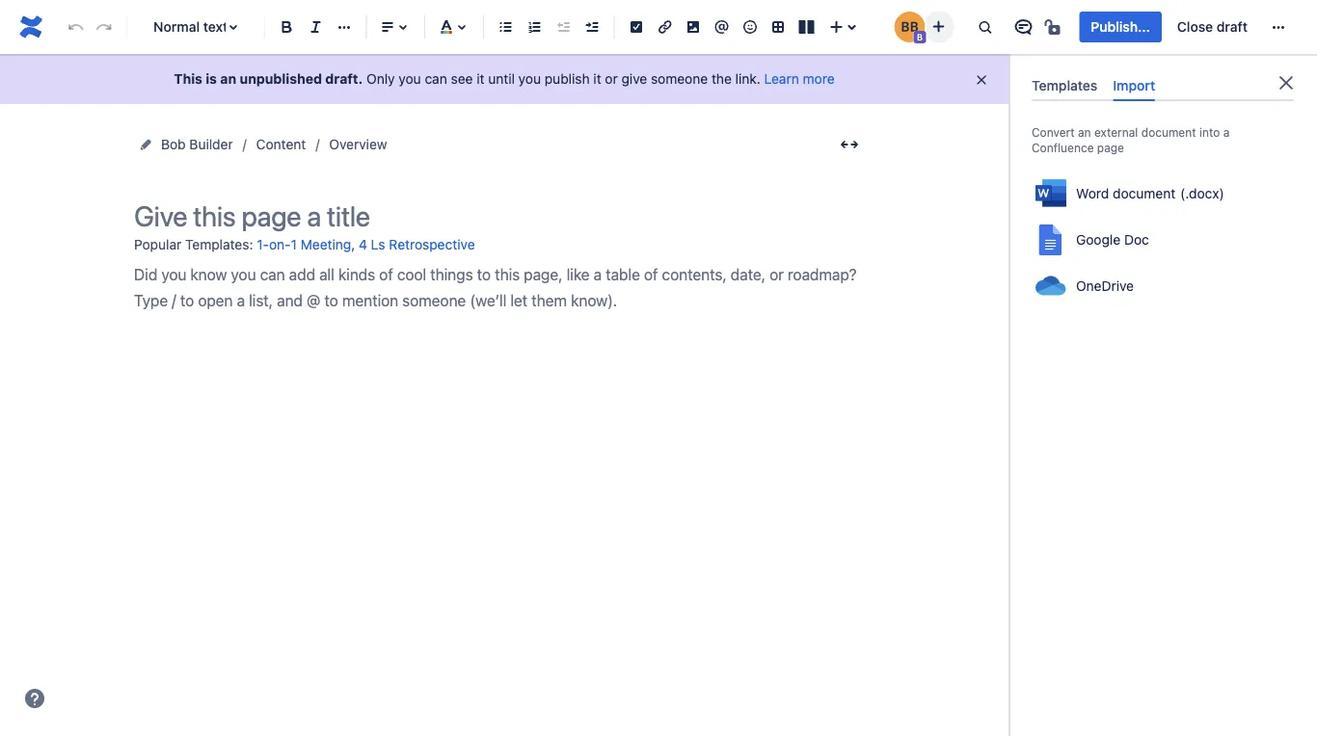 Task type: locate. For each thing, give the bounding box(es) containing it.
bullet list ⌘⇧8 image
[[495, 15, 518, 39]]

an up the confluence
[[1078, 126, 1092, 139]]

undo ⌘z image
[[64, 15, 87, 39]]

onedrive button
[[1028, 264, 1298, 310]]

1 horizontal spatial it
[[594, 71, 602, 87]]

until
[[488, 71, 515, 87]]

tab list
[[1024, 69, 1302, 101]]

2 you from the left
[[519, 71, 541, 87]]

bob
[[161, 136, 186, 152]]

0 horizontal spatial it
[[477, 71, 485, 87]]

external
[[1095, 126, 1139, 139]]

more
[[803, 71, 835, 87]]

normal text
[[154, 19, 228, 35]]

tab list containing templates
[[1024, 69, 1302, 101]]

0 vertical spatial document
[[1142, 126, 1197, 139]]

you
[[399, 71, 421, 87], [519, 71, 541, 87]]

confluence image
[[15, 12, 46, 42]]

align left image
[[376, 15, 400, 39]]

text
[[203, 19, 228, 35]]

(.docx)
[[1181, 185, 1225, 201]]

it
[[477, 71, 485, 87], [594, 71, 602, 87]]

0 horizontal spatial you
[[399, 71, 421, 87]]

Main content area, start typing to enter text. text field
[[134, 261, 867, 314]]

confluence image
[[15, 12, 46, 42]]

templates:
[[185, 237, 253, 252]]

more formatting image
[[333, 15, 356, 39]]

close draft button
[[1166, 12, 1260, 42]]

publish...
[[1091, 19, 1151, 35]]

publish... button
[[1080, 12, 1162, 42]]

builder
[[189, 136, 233, 152]]

1 you from the left
[[399, 71, 421, 87]]

this is an unpublished draft. only you can see it until you publish it or give someone the link. learn more
[[174, 71, 835, 87]]

confluence
[[1032, 141, 1094, 155]]

overview link
[[329, 133, 387, 156]]

4 ls retrospective button
[[359, 230, 475, 261]]

retrospective
[[389, 237, 475, 253]]

table image
[[767, 15, 790, 39]]

bold ⌘b image
[[276, 15, 299, 39]]

italic ⌘i image
[[304, 15, 328, 39]]

or
[[605, 71, 618, 87]]

can
[[425, 71, 447, 87]]

you left can
[[399, 71, 421, 87]]

it right the "see"
[[477, 71, 485, 87]]

draft
[[1217, 19, 1248, 35]]

import
[[1114, 77, 1156, 93]]

document left into
[[1142, 126, 1197, 139]]

outdent ⇧tab image
[[552, 15, 575, 39]]

bob builder image
[[895, 12, 926, 42]]

it left or
[[594, 71, 602, 87]]

1 vertical spatial an
[[1078, 126, 1092, 139]]

dismiss image
[[974, 72, 990, 88]]

bob builder link
[[161, 133, 233, 156]]

an right is
[[220, 71, 237, 87]]

0 vertical spatial an
[[220, 71, 237, 87]]

close templates and import image
[[1275, 71, 1298, 95]]

publish
[[545, 71, 590, 87]]

Give this page a title text field
[[134, 201, 867, 232]]

1 it from the left
[[477, 71, 485, 87]]

document
[[1142, 126, 1197, 139], [1113, 185, 1176, 201]]

0 horizontal spatial an
[[220, 71, 237, 87]]

document inside convert an external document into a confluence page
[[1142, 126, 1197, 139]]

1 horizontal spatial an
[[1078, 126, 1092, 139]]

document up doc
[[1113, 185, 1176, 201]]

an
[[220, 71, 237, 87], [1078, 126, 1092, 139]]

no restrictions image
[[1043, 15, 1066, 39]]

you right 'until'
[[519, 71, 541, 87]]

the
[[712, 71, 732, 87]]

emoji image
[[739, 15, 762, 39]]

an inside convert an external document into a confluence page
[[1078, 126, 1092, 139]]

google
[[1077, 231, 1121, 247]]

page
[[1098, 141, 1125, 155]]

into
[[1200, 126, 1221, 139]]

1 horizontal spatial you
[[519, 71, 541, 87]]

convert
[[1032, 126, 1075, 139]]



Task type: vqa. For each thing, say whether or not it's contained in the screenshot.
Meeting
yes



Task type: describe. For each thing, give the bounding box(es) containing it.
1-
[[257, 237, 269, 253]]

,
[[351, 237, 355, 252]]

1-on-1 meeting button
[[257, 230, 351, 261]]

indent tab image
[[580, 15, 603, 39]]

templates
[[1032, 77, 1098, 93]]

1 vertical spatial document
[[1113, 185, 1176, 201]]

word
[[1077, 185, 1110, 201]]

1
[[291, 237, 297, 253]]

link.
[[736, 71, 761, 87]]

draft.
[[326, 71, 363, 87]]

doc
[[1125, 231, 1150, 247]]

normal
[[154, 19, 200, 35]]

a
[[1224, 126, 1230, 139]]

comment icon image
[[1012, 15, 1035, 39]]

google doc
[[1077, 231, 1150, 247]]

onedrive
[[1077, 278, 1134, 294]]

overview
[[329, 136, 387, 152]]

normal text button
[[135, 6, 256, 48]]

redo ⌘⇧z image
[[93, 15, 116, 39]]

make page full-width image
[[838, 133, 861, 156]]

ls
[[371, 237, 386, 253]]

2 it from the left
[[594, 71, 602, 87]]

bob builder
[[161, 136, 233, 152]]

link image
[[654, 15, 677, 39]]

popular templates: 1-on-1 meeting , 4 ls retrospective
[[134, 237, 475, 253]]

google doc button
[[1028, 217, 1298, 264]]

this
[[174, 71, 202, 87]]

on-
[[269, 237, 291, 253]]

learn more link
[[765, 71, 835, 87]]

numbered list ⌘⇧7 image
[[523, 15, 546, 39]]

someone
[[651, 71, 708, 87]]

invite to edit image
[[927, 15, 951, 38]]

give
[[622, 71, 648, 87]]

4
[[359, 237, 367, 253]]

more image
[[1268, 15, 1291, 39]]

help image
[[23, 688, 46, 711]]

meeting
[[301, 237, 351, 253]]

popular
[[134, 237, 182, 252]]

find and replace image
[[974, 15, 997, 39]]

move this page image
[[138, 137, 153, 152]]

content
[[256, 136, 306, 152]]

unpublished
[[240, 71, 322, 87]]

convert an external document into a confluence page
[[1032, 126, 1230, 155]]

content link
[[256, 133, 306, 156]]

only
[[367, 71, 395, 87]]

see
[[451, 71, 473, 87]]

mention image
[[710, 15, 733, 39]]

word document (.docx)
[[1077, 185, 1225, 201]]

action item image
[[625, 15, 648, 39]]

close draft
[[1178, 19, 1248, 35]]

is
[[206, 71, 217, 87]]

learn
[[765, 71, 800, 87]]

add image, video, or file image
[[682, 15, 705, 39]]

close
[[1178, 19, 1214, 35]]

layouts image
[[796, 15, 819, 39]]



